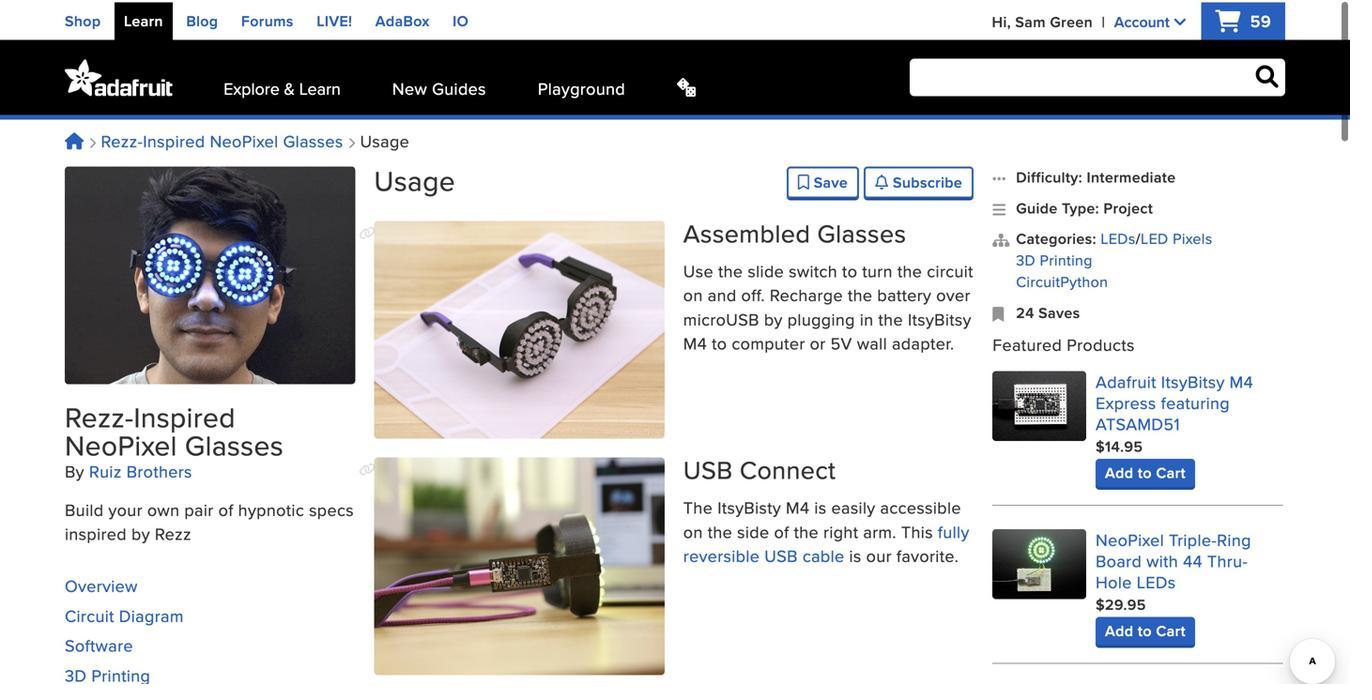 Task type: vqa. For each thing, say whether or not it's contained in the screenshot.
looking
no



Task type: locate. For each thing, give the bounding box(es) containing it.
0 vertical spatial m4
[[684, 329, 707, 353]]

express
[[1096, 389, 1157, 413]]

board
[[1096, 547, 1142, 571]]

add to cart link for to
[[1096, 457, 1195, 485]]

m4 inside adafruit itsybitsy m4 express featuring atsamd51 $14.95 add to cart
[[1230, 368, 1254, 391]]

led pixels link
[[1141, 226, 1213, 247]]

usb down side
[[765, 542, 798, 566]]

0 vertical spatial add to cart link
[[1096, 457, 1195, 485]]

0 horizontal spatial is
[[815, 494, 827, 518]]

usage down new
[[355, 127, 410, 151]]

glasses up pair
[[185, 423, 284, 464]]

playground link
[[538, 74, 626, 98]]

atsamd51
[[1096, 410, 1180, 434]]

triple-
[[1169, 526, 1217, 550]]

printing
[[1040, 247, 1093, 269]]

neopixel inside rezz-inspired neopixel glasses by ruiz brothers
[[65, 423, 177, 464]]

new
[[392, 74, 427, 98]]

1 vertical spatial add to cart link
[[1096, 615, 1195, 643]]

1 add to cart link from the top
[[1096, 457, 1195, 485]]

to down $14.95
[[1138, 460, 1152, 482]]

live! link
[[317, 8, 352, 30]]

1 vertical spatial usb
[[765, 542, 798, 566]]

itsybitsy inside assembled glasses use the slide switch to turn the circuit on and off. recharge the battery over microusb by plugging in the itsybitsy m4 to computer or 5v wall adapter.
[[908, 305, 972, 329]]

leds
[[1101, 226, 1136, 247], [1137, 568, 1176, 592]]

0 vertical spatial inspired
[[143, 127, 205, 151]]

explore & learn
[[224, 74, 341, 98]]

the up reversible
[[708, 518, 733, 542]]

itsybitsy
[[908, 305, 972, 329], [1162, 368, 1225, 391]]

adafruit itsybitsy m4 express featuring atsamd51 link
[[1096, 368, 1254, 434]]

of right side
[[774, 518, 789, 542]]

0 vertical spatial leds
[[1101, 226, 1136, 247]]

guide pages element
[[65, 563, 355, 685]]

1 horizontal spatial chevron right image
[[348, 135, 355, 147]]

shop link
[[65, 8, 101, 30]]

page content region containing usage
[[359, 158, 974, 685]]

cart down neopixel triple-ring board with 44 thru- hole leds link at right
[[1156, 618, 1186, 640]]

is up right
[[815, 494, 827, 518]]

guide information element
[[65, 164, 355, 544]]

1 vertical spatial neopixel
[[65, 423, 177, 464]]

fully reversible usb cable
[[684, 518, 970, 566]]

2 page content region from the top
[[359, 213, 974, 685]]

0 horizontal spatial m4
[[684, 329, 707, 353]]

m4
[[684, 329, 707, 353], [1230, 368, 1254, 391], [786, 494, 810, 518]]

on inside assembled glasses use the slide switch to turn the circuit on and off. recharge the battery over microusb by plugging in the itsybitsy m4 to computer or 5v wall adapter.
[[684, 281, 703, 305]]

0 vertical spatial is
[[815, 494, 827, 518]]

easily
[[832, 494, 876, 518]]

add to cart link down $14.95
[[1096, 457, 1195, 485]]

skill level image
[[993, 164, 1007, 186]]

inspired inside rezz-inspired neopixel glasses by ruiz brothers
[[134, 395, 236, 435]]

2 add from the top
[[1105, 618, 1134, 640]]

diagram
[[119, 602, 184, 626]]

account
[[1115, 8, 1170, 31]]

2 vertical spatial glasses
[[185, 423, 284, 464]]

by down 'your'
[[131, 520, 150, 544]]

pixels
[[1173, 226, 1213, 247]]

1 cart from the top
[[1156, 460, 1186, 482]]

hypnotic
[[238, 496, 304, 520]]

rezz-
[[101, 127, 143, 151], [65, 395, 134, 435]]

to inside neopixel triple-ring board with 44 thru- hole leds $29.95 add to cart
[[1138, 618, 1152, 640]]

glasses down &
[[283, 127, 343, 151]]

link image
[[359, 461, 376, 474]]

1 chevron right image from the left
[[89, 135, 96, 147]]

on
[[684, 281, 703, 305], [684, 518, 703, 542]]

subscribe link
[[864, 164, 974, 196]]

usb up the
[[684, 450, 733, 486]]

is left our
[[850, 542, 862, 566]]

1 vertical spatial is
[[850, 542, 862, 566]]

adapter.
[[892, 329, 955, 353]]

0 horizontal spatial itsybitsy
[[908, 305, 972, 329]]

add to cart link for leds
[[1096, 615, 1195, 643]]

1 page content region from the top
[[359, 158, 974, 685]]

m4 inside the itsybisty m4 is easily accessible on the side of the right arm. this
[[786, 494, 810, 518]]

0 vertical spatial learn
[[124, 8, 163, 30]]

rezz- up ruiz
[[65, 395, 134, 435]]

the
[[684, 494, 713, 518]]

inspired down adafruit logo
[[143, 127, 205, 151]]

rezz- for rezz-inspired neopixel glasses
[[101, 127, 143, 151]]

difficulty:
[[1016, 164, 1083, 186]]

0 horizontal spatial usb
[[684, 450, 733, 486]]

inspired up brothers
[[134, 395, 236, 435]]

usage up link icon
[[374, 158, 456, 199]]

0 horizontal spatial of
[[218, 496, 234, 520]]

the right "in"
[[879, 305, 903, 329]]

slide
[[748, 257, 784, 281]]

bookmark o image
[[798, 172, 810, 187]]

0 vertical spatial add
[[1105, 460, 1134, 482]]

1 vertical spatial learn
[[299, 74, 341, 98]]

build your own pair of hypnotic specs inspired by rezz
[[65, 496, 354, 544]]

/
[[1136, 226, 1141, 248]]

$14.95
[[1096, 433, 1143, 455]]

rezz- inside rezz-inspired neopixel glasses by ruiz brothers
[[65, 395, 134, 435]]

rezz
[[155, 520, 191, 544]]

0 vertical spatial usage
[[355, 127, 410, 151]]

0 vertical spatial on
[[684, 281, 703, 305]]

computer
[[732, 329, 805, 353]]

0 horizontal spatial chevron right image
[[89, 135, 96, 147]]

by
[[764, 305, 783, 329], [131, 520, 150, 544]]

0 vertical spatial itsybitsy
[[908, 305, 972, 329]]

new guides link
[[392, 74, 486, 98]]

2 vertical spatial neopixel
[[1096, 526, 1165, 550]]

of inside build your own pair of hypnotic specs inspired by rezz
[[218, 496, 234, 520]]

explore & learn button
[[224, 74, 341, 98]]

2 cart from the top
[[1156, 618, 1186, 640]]

by
[[65, 457, 84, 481]]

arm.
[[863, 518, 897, 542]]

rezz- right learn home icon
[[101, 127, 143, 151]]

itsybisty
[[718, 494, 781, 518]]

None search field
[[715, 56, 1286, 94], [910, 56, 1286, 94], [715, 56, 1286, 94], [910, 56, 1286, 94]]

guides
[[432, 74, 486, 98]]

by up computer
[[764, 305, 783, 329]]

neopixel for rezz-inspired neopixel glasses
[[210, 127, 278, 151]]

to inside adafruit itsybitsy m4 express featuring atsamd51 $14.95 add to cart
[[1138, 460, 1152, 482]]

0 horizontal spatial leds
[[1101, 226, 1136, 247]]

rezz- inside breadcrumbs element
[[101, 127, 143, 151]]

1 vertical spatial add
[[1105, 618, 1134, 640]]

account button
[[1115, 8, 1186, 31]]

add down $14.95
[[1105, 460, 1134, 482]]

inspired
[[143, 127, 205, 151], [134, 395, 236, 435]]

to down microusb
[[712, 329, 727, 353]]

1 vertical spatial usage
[[374, 158, 456, 199]]

guide metadata element
[[993, 164, 1283, 321]]

2 horizontal spatial neopixel
[[1096, 526, 1165, 550]]

2 vertical spatial m4
[[786, 494, 810, 518]]

off.
[[742, 281, 765, 305]]

neopixel inside breadcrumbs element
[[210, 127, 278, 151]]

0 vertical spatial rezz-
[[101, 127, 143, 151]]

1 vertical spatial rezz-
[[65, 395, 134, 435]]

on down the
[[684, 518, 703, 542]]

0 horizontal spatial by
[[131, 520, 150, 544]]

24
[[1016, 299, 1035, 321]]

led
[[1141, 226, 1169, 247]]

1 vertical spatial itsybitsy
[[1162, 368, 1225, 391]]

sam
[[1016, 8, 1046, 31]]

1 horizontal spatial usb
[[765, 542, 798, 566]]

2 horizontal spatial m4
[[1230, 368, 1254, 391]]

itsybitsy down "over"
[[908, 305, 972, 329]]

view a random guide image
[[677, 75, 696, 94]]

is our favorite.
[[845, 542, 959, 566]]

1 horizontal spatial learn
[[299, 74, 341, 98]]

accessible
[[881, 494, 962, 518]]

1 on from the top
[[684, 281, 703, 305]]

chevron right image
[[89, 135, 96, 147], [348, 135, 355, 147]]

glasses inside rezz-inspired neopixel glasses by ruiz brothers
[[185, 423, 284, 464]]

1 horizontal spatial neopixel
[[210, 127, 278, 151]]

own
[[147, 496, 180, 520]]

learn left blog link
[[124, 8, 163, 30]]

favorite.
[[897, 542, 959, 566]]

usage inside page content 'region'
[[374, 158, 456, 199]]

5v
[[831, 329, 853, 353]]

featured products
[[993, 331, 1135, 355]]

the up battery
[[898, 257, 923, 281]]

1 horizontal spatial by
[[764, 305, 783, 329]]

save
[[810, 169, 848, 191]]

add down "$29.95"
[[1105, 618, 1134, 640]]

connect
[[740, 450, 836, 486]]

1 vertical spatial m4
[[1230, 368, 1254, 391]]

1 add from the top
[[1105, 460, 1134, 482]]

circuit diagram link
[[65, 602, 184, 626]]

glasses up turn
[[818, 213, 907, 249]]

0 vertical spatial cart
[[1156, 460, 1186, 482]]

learn right &
[[299, 74, 341, 98]]

cart down atsamd51
[[1156, 460, 1186, 482]]

1 horizontal spatial leds
[[1137, 568, 1176, 592]]

the up "in"
[[848, 281, 873, 305]]

use
[[684, 257, 714, 281]]

circuitpython
[[1016, 269, 1109, 290]]

neopixel for rezz-inspired neopixel glasses by ruiz brothers
[[65, 423, 177, 464]]

our
[[867, 542, 892, 566]]

1 horizontal spatial of
[[774, 518, 789, 542]]

1 vertical spatial glasses
[[818, 213, 907, 249]]

cart
[[1156, 460, 1186, 482], [1156, 618, 1186, 640]]

1 vertical spatial cart
[[1156, 618, 1186, 640]]

circuit
[[65, 602, 114, 626]]

1 horizontal spatial is
[[850, 542, 862, 566]]

with
[[1147, 547, 1179, 571]]

add inside neopixel triple-ring board with 44 thru- hole leds $29.95 add to cart
[[1105, 618, 1134, 640]]

inspired inside breadcrumbs element
[[143, 127, 205, 151]]

led_pixels_itsy usb.jpg image
[[374, 456, 665, 673]]

guide favorites count element
[[993, 299, 1283, 321]]

1 horizontal spatial m4
[[786, 494, 810, 518]]

to down "$29.95"
[[1138, 618, 1152, 640]]

on inside the itsybisty m4 is easily accessible on the side of the right arm. this
[[684, 518, 703, 542]]

reversible
[[684, 542, 760, 566]]

0 horizontal spatial learn
[[124, 8, 163, 30]]

cart inside neopixel triple-ring board with 44 thru- hole leds $29.95 add to cart
[[1156, 618, 1186, 640]]

of right pair
[[218, 496, 234, 520]]

1 horizontal spatial itsybitsy
[[1162, 368, 1225, 391]]

the up cable
[[794, 518, 819, 542]]

ruiz brothers link
[[89, 457, 192, 481]]

1 vertical spatial by
[[131, 520, 150, 544]]

saves
[[1039, 299, 1081, 321]]

guide type element
[[993, 195, 1283, 217]]

1 vertical spatial leds
[[1137, 568, 1176, 592]]

search image
[[1256, 63, 1279, 85]]

leds inside neopixel triple-ring board with 44 thru- hole leds $29.95 add to cart
[[1137, 568, 1176, 592]]

categories image
[[993, 226, 1007, 290]]

itsybitsy right 'adafruit' on the right of page
[[1162, 368, 1225, 391]]

ring
[[1217, 526, 1252, 550]]

on down use
[[684, 281, 703, 305]]

1 vertical spatial on
[[684, 518, 703, 542]]

by inside assembled glasses use the slide switch to turn the circuit on and off. recharge the battery over microusb by plugging in the itsybitsy m4 to computer or 5v wall adapter.
[[764, 305, 783, 329]]

0 vertical spatial glasses
[[283, 127, 343, 151]]

0 vertical spatial neopixel
[[210, 127, 278, 151]]

page content region
[[359, 158, 974, 685], [359, 213, 974, 685]]

leds link
[[1101, 226, 1136, 247]]

add to cart link down "$29.95"
[[1096, 615, 1195, 643]]

blog
[[186, 8, 218, 30]]

0 horizontal spatial neopixel
[[65, 423, 177, 464]]

2 add to cart link from the top
[[1096, 615, 1195, 643]]

2 on from the top
[[684, 518, 703, 542]]

1 vertical spatial inspired
[[134, 395, 236, 435]]

glasses inside breadcrumbs element
[[283, 127, 343, 151]]

page content region containing assembled glasses
[[359, 213, 974, 685]]

$29.95
[[1096, 592, 1146, 614]]

0 vertical spatial by
[[764, 305, 783, 329]]



Task type: describe. For each thing, give the bounding box(es) containing it.
adabox
[[375, 8, 430, 30]]

neopixel inside neopixel triple-ring board with 44 thru- hole leds $29.95 add to cart
[[1096, 526, 1165, 550]]

microusb
[[684, 305, 760, 329]]

categories: leds / led pixels 3d printing circuitpython
[[1016, 226, 1213, 290]]

hi, sam green | account
[[992, 8, 1170, 31]]

inspired
[[65, 520, 127, 544]]

3d
[[1016, 247, 1036, 269]]

wall
[[857, 329, 887, 353]]

led_pixels_final build.jpg image
[[374, 219, 665, 437]]

rezz-inspired neopixel glasses link
[[101, 127, 343, 151]]

products
[[1067, 331, 1135, 355]]

overview link
[[65, 572, 138, 596]]

overview circuit diagram software
[[65, 572, 184, 656]]

learn home image
[[65, 131, 84, 147]]

brothers
[[126, 457, 192, 481]]

link image
[[359, 224, 376, 238]]

software link
[[65, 632, 133, 656]]

adafruit
[[1096, 368, 1157, 391]]

m4 for the itsybisty m4 is easily accessible on the side of the right arm. this
[[786, 494, 810, 518]]

usb connect
[[684, 450, 836, 486]]

guide categories element
[[993, 226, 1283, 290]]

explore
[[224, 74, 280, 98]]

categories:
[[1016, 226, 1097, 248]]

adabox link
[[375, 8, 430, 30]]

cart inside adafruit itsybitsy m4 express featuring atsamd51 $14.95 add to cart
[[1156, 460, 1186, 482]]

24 saves
[[1016, 299, 1081, 321]]

green
[[1050, 8, 1093, 31]]

plugging
[[788, 305, 855, 329]]

breadcrumbs element
[[65, 127, 410, 151]]

type:
[[1062, 195, 1100, 217]]

usage inside breadcrumbs element
[[355, 127, 410, 151]]

this
[[901, 518, 933, 542]]

playground
[[538, 74, 626, 98]]

hi,
[[992, 8, 1011, 31]]

skill level element
[[993, 164, 1283, 186]]

adafruit logo image
[[65, 56, 172, 94]]

favorites count image
[[993, 300, 1007, 321]]

io link
[[453, 8, 469, 30]]

the up and at the right top of page
[[718, 257, 743, 281]]

battery
[[878, 281, 932, 305]]

live!
[[317, 8, 352, 30]]

3d printing link
[[1016, 247, 1093, 269]]

recharge
[[770, 281, 843, 305]]

rezz-inspired neopixel glasses
[[101, 127, 343, 151]]

glasses for rezz-inspired neopixel glasses
[[283, 127, 343, 151]]

specs
[[309, 496, 354, 520]]

over
[[937, 281, 971, 305]]

new guides
[[392, 74, 486, 98]]

forums link
[[241, 8, 294, 30]]

thru-
[[1208, 547, 1248, 571]]

featured products for guide region
[[993, 331, 1283, 685]]

inspired for rezz-inspired neopixel glasses
[[143, 127, 205, 151]]

fully
[[938, 518, 970, 542]]

by inside build your own pair of hypnotic specs inspired by rezz
[[131, 520, 150, 544]]

glasses for rezz-inspired neopixel glasses by ruiz brothers
[[185, 423, 284, 464]]

inspired for rezz-inspired neopixel glasses by ruiz brothers
[[134, 395, 236, 435]]

itsybitsy inside adafruit itsybitsy m4 express featuring atsamd51 $14.95 add to cart
[[1162, 368, 1225, 391]]

or
[[810, 329, 826, 353]]

59 link
[[1216, 7, 1272, 31]]

guide tagline element
[[65, 496, 355, 544]]

difficulty: intermediate
[[1016, 164, 1176, 186]]

|
[[1102, 8, 1106, 31]]

side
[[737, 518, 770, 542]]

guide type: project
[[1016, 195, 1153, 217]]

in
[[860, 305, 874, 329]]

learn inside explore & learn popup button
[[299, 74, 341, 98]]

of inside the itsybisty m4 is easily accessible on the side of the right arm. this
[[774, 518, 789, 542]]

usb inside fully reversible usb cable
[[765, 542, 798, 566]]

adafruit itsybitsy m4 express featuring atsamd51 $14.95 add to cart
[[1096, 368, 1254, 482]]

software
[[65, 632, 133, 656]]

the itsybisty m4 is easily accessible on the side of the right arm. this
[[684, 494, 962, 542]]

learn link
[[124, 8, 163, 30]]

right
[[824, 518, 859, 542]]

guide type image
[[993, 195, 1007, 217]]

2 chevron right image from the left
[[348, 135, 355, 147]]

rezz-inspired neopixel glasses by ruiz brothers
[[65, 395, 284, 481]]

project
[[1104, 195, 1153, 217]]

page content region for guide metadata element
[[359, 213, 974, 685]]

save link
[[787, 164, 859, 196]]

subscribe
[[889, 169, 963, 191]]

neopixel triple-ring board with 44 thru- hole leds link
[[1096, 526, 1252, 592]]

is inside the itsybisty m4 is easily accessible on the side of the right arm. this
[[815, 494, 827, 518]]

pair
[[184, 496, 214, 520]]

glasses inside assembled glasses use the slide switch to turn the circuit on and off. recharge the battery over microusb by plugging in the itsybitsy m4 to computer or 5v wall adapter.
[[818, 213, 907, 249]]

leds inside categories: leds / led pixels 3d printing circuitpython
[[1101, 226, 1136, 247]]

44
[[1183, 547, 1203, 571]]

m4 inside assembled glasses use the slide switch to turn the circuit on and off. recharge the battery over microusb by plugging in the itsybitsy m4 to computer or 5v wall adapter.
[[684, 329, 707, 353]]

to left turn
[[842, 257, 858, 281]]

build
[[65, 496, 104, 520]]

assembled
[[684, 213, 811, 249]]

your
[[108, 496, 143, 520]]

forums
[[241, 8, 294, 30]]

rezz- for rezz-inspired neopixel glasses by ruiz brothers
[[65, 395, 134, 435]]

page content region for guide type element
[[359, 158, 974, 685]]

hole
[[1096, 568, 1132, 592]]

59
[[1246, 7, 1272, 31]]

assembled glasses use the slide switch to turn the circuit on and off. recharge the battery over microusb by plugging in the itsybitsy m4 to computer or 5v wall adapter.
[[684, 213, 974, 353]]

guide
[[1016, 195, 1058, 217]]

overview
[[65, 572, 138, 596]]

m4 for adafruit itsybitsy m4 express featuring atsamd51 $14.95 add to cart
[[1230, 368, 1254, 391]]

bell o image
[[875, 172, 889, 187]]

0 vertical spatial usb
[[684, 450, 733, 486]]

add inside adafruit itsybitsy m4 express featuring atsamd51 $14.95 add to cart
[[1105, 460, 1134, 482]]



